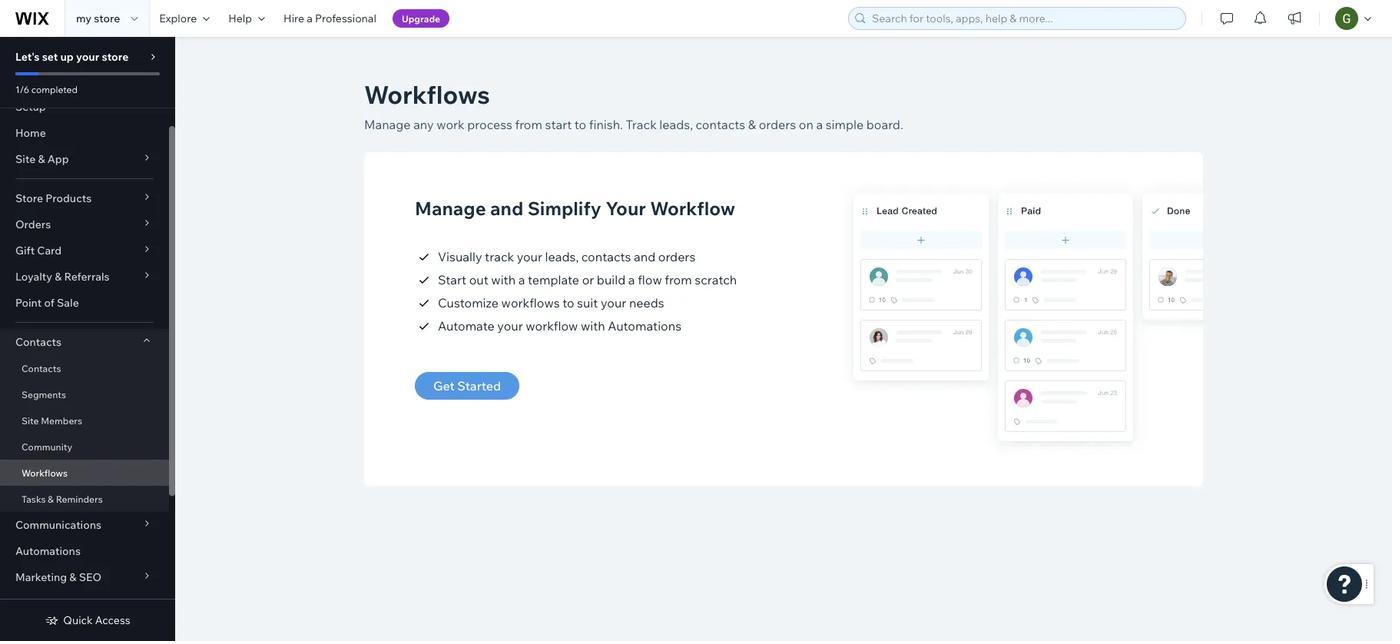 Task type: locate. For each thing, give the bounding box(es) containing it.
1 horizontal spatial orders
[[759, 117, 796, 132]]

workflows manage any work process from start to finish. track leads, contacts & orders on a simple board.
[[364, 79, 904, 132]]

automate
[[438, 318, 495, 334]]

to inside workflows manage any work process from start to finish. track leads, contacts & orders on a simple board.
[[575, 117, 587, 132]]

0 vertical spatial store
[[94, 12, 120, 25]]

track
[[626, 117, 657, 132]]

tasks
[[22, 493, 46, 505]]

let's
[[15, 50, 40, 63]]

& right "loyalty"
[[55, 270, 62, 283]]

leads, right 'track'
[[660, 117, 693, 132]]

workflow
[[526, 318, 578, 334]]

manage left the any
[[364, 117, 411, 132]]

0 horizontal spatial workflows
[[22, 467, 68, 478]]

to left suit
[[563, 295, 575, 311]]

and up 'track'
[[490, 197, 524, 220]]

1 vertical spatial and
[[634, 249, 656, 264]]

site inside popup button
[[15, 152, 36, 166]]

0 vertical spatial contacts
[[696, 117, 746, 132]]

workflows inside workflows manage any work process from start to finish. track leads, contacts & orders on a simple board.
[[364, 79, 490, 110]]

&
[[748, 117, 756, 132], [38, 152, 45, 166], [55, 270, 62, 283], [48, 493, 54, 505], [69, 570, 77, 584], [65, 596, 72, 610]]

to
[[575, 117, 587, 132], [563, 295, 575, 311]]

a up workflows at the top
[[519, 272, 525, 287]]

your right up
[[76, 50, 99, 63]]

workflows
[[364, 79, 490, 110], [22, 467, 68, 478]]

0 horizontal spatial and
[[490, 197, 524, 220]]

& for reports
[[65, 596, 72, 610]]

orders button
[[0, 211, 169, 237]]

gift card button
[[0, 237, 169, 264]]

manage
[[364, 117, 411, 132], [415, 197, 486, 220]]

and
[[490, 197, 524, 220], [634, 249, 656, 264]]

leads, up template on the left of the page
[[545, 249, 579, 264]]

& inside loyalty & referrals popup button
[[55, 270, 62, 283]]

from
[[515, 117, 543, 132], [665, 272, 692, 287]]

contacts inside workflows manage any work process from start to finish. track leads, contacts & orders on a simple board.
[[696, 117, 746, 132]]

0 vertical spatial site
[[15, 152, 36, 166]]

site for site members
[[22, 415, 39, 426]]

0 vertical spatial leads,
[[660, 117, 693, 132]]

to right start
[[575, 117, 587, 132]]

any
[[414, 117, 434, 132]]

orders inside workflows manage any work process from start to finish. track leads, contacts & orders on a simple board.
[[759, 117, 796, 132]]

setup link
[[0, 94, 169, 120]]

0 horizontal spatial leads,
[[545, 249, 579, 264]]

1 horizontal spatial contacts
[[696, 117, 746, 132]]

1 horizontal spatial from
[[665, 272, 692, 287]]

store
[[94, 12, 120, 25], [102, 50, 129, 63]]

contacts down point of sale
[[15, 335, 61, 349]]

1 vertical spatial store
[[102, 50, 129, 63]]

& right tasks at the left
[[48, 493, 54, 505]]

0 vertical spatial workflows
[[364, 79, 490, 110]]

contacts for contacts popup button
[[15, 335, 61, 349]]

0 vertical spatial with
[[491, 272, 516, 287]]

a left flow
[[629, 272, 635, 287]]

0 vertical spatial manage
[[364, 117, 411, 132]]

store down my store
[[102, 50, 129, 63]]

1/6 completed
[[15, 83, 78, 95]]

0 horizontal spatial from
[[515, 117, 543, 132]]

orders up flow
[[659, 249, 696, 264]]

analytics
[[15, 596, 62, 610]]

and up flow
[[634, 249, 656, 264]]

1 vertical spatial contacts
[[22, 362, 61, 374]]

1 vertical spatial site
[[22, 415, 39, 426]]

a right on
[[817, 117, 823, 132]]

simplify
[[528, 197, 602, 220]]

finish.
[[589, 117, 623, 132]]

0 vertical spatial from
[[515, 117, 543, 132]]

automations down needs at top
[[608, 318, 682, 334]]

site down home
[[15, 152, 36, 166]]

1 horizontal spatial and
[[634, 249, 656, 264]]

customize
[[438, 295, 499, 311]]

loyalty
[[15, 270, 52, 283]]

your down workflows at the top
[[498, 318, 523, 334]]

communications button
[[0, 512, 169, 538]]

0 vertical spatial to
[[575, 117, 587, 132]]

referrals
[[64, 270, 110, 283]]

0 horizontal spatial orders
[[659, 249, 696, 264]]

gift card
[[15, 244, 62, 257]]

site for site & app
[[15, 152, 36, 166]]

contacts inside popup button
[[15, 335, 61, 349]]

workflows down community
[[22, 467, 68, 478]]

1 vertical spatial with
[[581, 318, 605, 334]]

start
[[545, 117, 572, 132]]

& left app
[[38, 152, 45, 166]]

0 horizontal spatial with
[[491, 272, 516, 287]]

0 horizontal spatial manage
[[364, 117, 411, 132]]

members
[[41, 415, 82, 426]]

site inside "link"
[[22, 415, 39, 426]]

your
[[76, 50, 99, 63], [517, 249, 543, 264], [601, 295, 627, 311], [498, 318, 523, 334]]

automations up marketing
[[15, 544, 81, 558]]

1 vertical spatial contacts
[[582, 249, 631, 264]]

1 horizontal spatial leads,
[[660, 117, 693, 132]]

get
[[433, 378, 455, 394]]

1 horizontal spatial workflows
[[364, 79, 490, 110]]

workflows up the any
[[364, 79, 490, 110]]

store right the my
[[94, 12, 120, 25]]

0 horizontal spatial automations
[[15, 544, 81, 558]]

manage up "visually"
[[415, 197, 486, 220]]

orders left on
[[759, 117, 796, 132]]

setup
[[15, 100, 46, 113]]

sidebar element
[[0, 37, 175, 641]]

& inside the marketing & seo dropdown button
[[69, 570, 77, 584]]

0 vertical spatial orders
[[759, 117, 796, 132]]

workflows inside sidebar element
[[22, 467, 68, 478]]

seo
[[79, 570, 102, 584]]

with down 'track'
[[491, 272, 516, 287]]

0 vertical spatial automations
[[608, 318, 682, 334]]

& inside tasks & reminders link
[[48, 493, 54, 505]]

from right flow
[[665, 272, 692, 287]]

0 horizontal spatial contacts
[[582, 249, 631, 264]]

hire a professional link
[[274, 0, 386, 37]]

with down suit
[[581, 318, 605, 334]]

orders
[[759, 117, 796, 132], [659, 249, 696, 264]]

1 vertical spatial automations
[[15, 544, 81, 558]]

from left start
[[515, 117, 543, 132]]

automations link
[[0, 538, 169, 564]]

1 vertical spatial manage
[[415, 197, 486, 220]]

& for referrals
[[55, 270, 62, 283]]

with
[[491, 272, 516, 287], [581, 318, 605, 334]]

& left on
[[748, 117, 756, 132]]

& left seo
[[69, 570, 77, 584]]

contacts
[[15, 335, 61, 349], [22, 362, 61, 374]]

automations
[[608, 318, 682, 334], [15, 544, 81, 558]]

site members link
[[0, 407, 169, 433]]

sale
[[57, 296, 79, 309]]

site down the segments
[[22, 415, 39, 426]]

template
[[528, 272, 580, 287]]

contacts up the segments
[[22, 362, 61, 374]]

workflows for workflows manage any work process from start to finish. track leads, contacts & orders on a simple board.
[[364, 79, 490, 110]]

& inside site & app popup button
[[38, 152, 45, 166]]

point
[[15, 296, 42, 309]]

& up the quick
[[65, 596, 72, 610]]

professional
[[315, 12, 377, 25]]

home link
[[0, 120, 169, 146]]

& for reminders
[[48, 493, 54, 505]]

a right 'hire'
[[307, 12, 313, 25]]

0 vertical spatial contacts
[[15, 335, 61, 349]]

manage and simplify your workflow
[[415, 197, 736, 220]]

scratch
[[695, 272, 737, 287]]

1 vertical spatial workflows
[[22, 467, 68, 478]]

& inside analytics & reports popup button
[[65, 596, 72, 610]]



Task type: describe. For each thing, give the bounding box(es) containing it.
start
[[438, 272, 467, 287]]

1/6
[[15, 83, 29, 95]]

hire
[[284, 12, 304, 25]]

1 vertical spatial orders
[[659, 249, 696, 264]]

contacts link
[[0, 355, 169, 381]]

store products
[[15, 191, 92, 205]]

simple
[[826, 117, 864, 132]]

workflow
[[650, 197, 736, 220]]

of
[[44, 296, 54, 309]]

card
[[37, 244, 62, 257]]

& for seo
[[69, 570, 77, 584]]

store
[[15, 191, 43, 205]]

automate your workflow with automations
[[438, 318, 682, 334]]

let's set up your store
[[15, 50, 129, 63]]

leads, inside workflows manage any work process from start to finish. track leads, contacts & orders on a simple board.
[[660, 117, 693, 132]]

1 vertical spatial to
[[563, 295, 575, 311]]

started
[[458, 378, 501, 394]]

my
[[76, 12, 92, 25]]

store products button
[[0, 185, 169, 211]]

your inside sidebar element
[[76, 50, 99, 63]]

workflows for workflows
[[22, 467, 68, 478]]

analytics & reports button
[[0, 590, 169, 616]]

my store
[[76, 12, 120, 25]]

your right 'track'
[[517, 249, 543, 264]]

community
[[22, 441, 72, 452]]

1 vertical spatial leads,
[[545, 249, 579, 264]]

suit
[[577, 295, 598, 311]]

point of sale link
[[0, 290, 169, 316]]

upgrade
[[402, 13, 440, 24]]

build
[[597, 272, 626, 287]]

orders
[[15, 218, 51, 231]]

contacts button
[[0, 329, 169, 355]]

gift
[[15, 244, 35, 257]]

customize workflows to suit your needs
[[438, 295, 665, 311]]

quick
[[63, 613, 93, 627]]

site & app button
[[0, 146, 169, 172]]

visually track your leads, contacts and orders
[[438, 249, 696, 264]]

point of sale
[[15, 296, 79, 309]]

quick access
[[63, 613, 130, 627]]

help button
[[219, 0, 274, 37]]

marketing
[[15, 570, 67, 584]]

tasks & reminders link
[[0, 486, 169, 512]]

workflows
[[502, 295, 560, 311]]

get started button
[[415, 372, 520, 400]]

workflows link
[[0, 460, 169, 486]]

process
[[468, 117, 513, 132]]

products
[[46, 191, 92, 205]]

site members
[[22, 415, 82, 426]]

& for app
[[38, 152, 45, 166]]

manage inside workflows manage any work process from start to finish. track leads, contacts & orders on a simple board.
[[364, 117, 411, 132]]

& inside workflows manage any work process from start to finish. track leads, contacts & orders on a simple board.
[[748, 117, 756, 132]]

reports
[[74, 596, 115, 610]]

explore
[[159, 12, 197, 25]]

board.
[[867, 117, 904, 132]]

loyalty & referrals
[[15, 270, 110, 283]]

flow
[[638, 272, 662, 287]]

get started
[[433, 378, 501, 394]]

upgrade button
[[393, 9, 450, 28]]

work
[[437, 117, 465, 132]]

store inside sidebar element
[[102, 50, 129, 63]]

needs
[[629, 295, 665, 311]]

1 vertical spatial from
[[665, 272, 692, 287]]

a inside workflows manage any work process from start to finish. track leads, contacts & orders on a simple board.
[[817, 117, 823, 132]]

app
[[47, 152, 69, 166]]

your
[[606, 197, 646, 220]]

marketing & seo button
[[0, 564, 169, 590]]

community link
[[0, 433, 169, 460]]

segments link
[[0, 381, 169, 407]]

out
[[469, 272, 489, 287]]

site & app
[[15, 152, 69, 166]]

track
[[485, 249, 514, 264]]

Search for tools, apps, help & more... field
[[868, 8, 1181, 29]]

up
[[60, 50, 74, 63]]

1 horizontal spatial manage
[[415, 197, 486, 220]]

from inside workflows manage any work process from start to finish. track leads, contacts & orders on a simple board.
[[515, 117, 543, 132]]

analytics & reports
[[15, 596, 115, 610]]

marketing & seo
[[15, 570, 102, 584]]

quick access button
[[45, 613, 130, 627]]

on
[[799, 117, 814, 132]]

reminders
[[56, 493, 103, 505]]

automations inside automations link
[[15, 544, 81, 558]]

or
[[582, 272, 594, 287]]

start out with a template or build a flow from scratch
[[438, 272, 737, 287]]

0 vertical spatial and
[[490, 197, 524, 220]]

communications
[[15, 518, 102, 531]]

1 horizontal spatial with
[[581, 318, 605, 334]]

contacts for contacts link
[[22, 362, 61, 374]]

segments
[[22, 389, 66, 400]]

help
[[228, 12, 252, 25]]

your down build
[[601, 295, 627, 311]]

visually
[[438, 249, 482, 264]]

1 horizontal spatial automations
[[608, 318, 682, 334]]

set
[[42, 50, 58, 63]]

home
[[15, 126, 46, 140]]

hire a professional
[[284, 12, 377, 25]]

loyalty & referrals button
[[0, 264, 169, 290]]



Task type: vqa. For each thing, say whether or not it's contained in the screenshot.
grace related to Grace period ends when payment is collected
no



